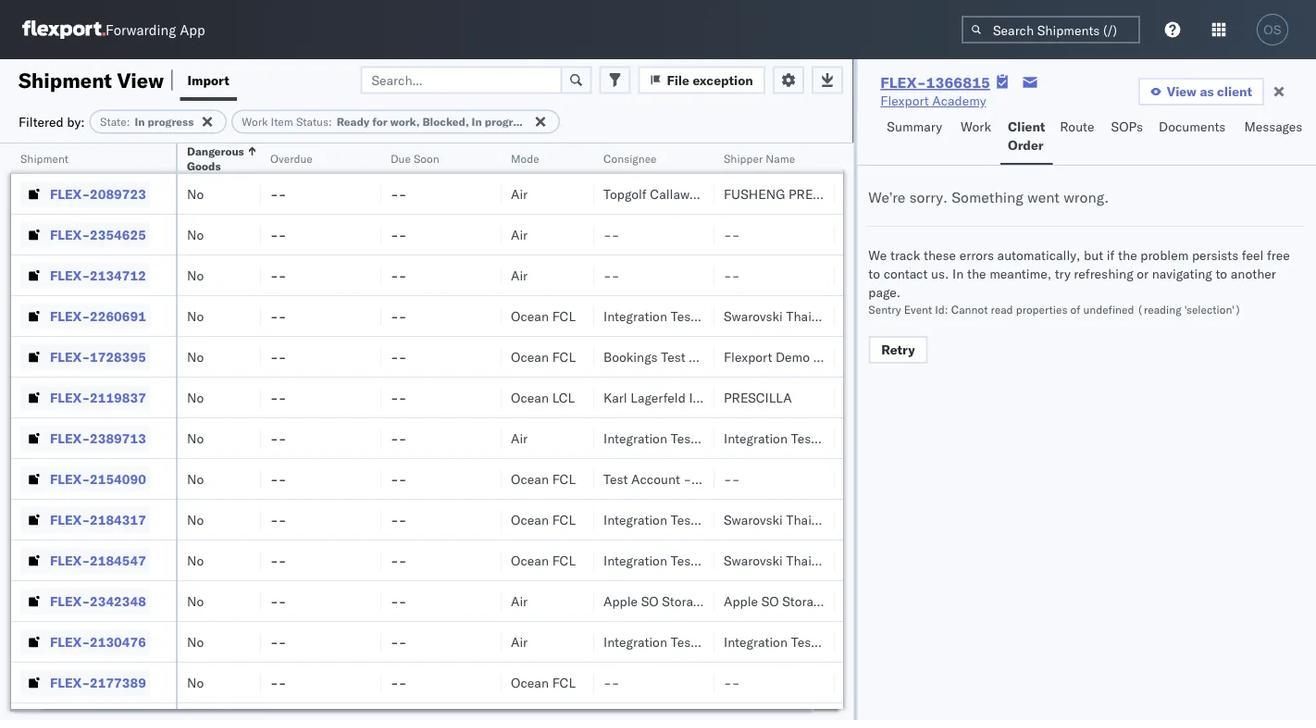 Task type: describe. For each thing, give the bounding box(es) containing it.
flexport academy
[[881, 93, 987, 109]]

flex-2342348 button
[[20, 588, 150, 614]]

flex-2389713
[[50, 430, 146, 446]]

flex-2130476 button
[[20, 629, 150, 655]]

sorry.
[[910, 188, 948, 206]]

2184317
[[90, 512, 146, 528]]

air for flex-2354625
[[511, 226, 528, 243]]

client
[[1218, 83, 1253, 100]]

filtered by:
[[19, 113, 85, 130]]

view as client
[[1167, 83, 1253, 100]]

axon
[[695, 471, 725, 487]]

no for flex-2134712
[[187, 267, 204, 283]]

0 vertical spatial the
[[1119, 247, 1138, 263]]

1 integration from the left
[[604, 430, 668, 446]]

os button
[[1252, 8, 1294, 51]]

route button
[[1053, 110, 1104, 165]]

resize handle column header for mode
[[572, 144, 594, 720]]

2389713
[[90, 430, 146, 446]]

flex-2184317
[[50, 512, 146, 528]]

flex-2354625
[[50, 226, 146, 243]]

sentry
[[869, 302, 901, 316]]

mode button
[[502, 147, 576, 166]]

of
[[1071, 302, 1081, 316]]

1 : from the left
[[127, 115, 130, 129]]

another
[[1231, 266, 1277, 282]]

flex-2154090
[[50, 471, 146, 487]]

ocean for 2184547
[[511, 552, 549, 569]]

2 use) from the left
[[890, 593, 923, 609]]

ocean for 2260691
[[511, 308, 549, 324]]

no for flex-2389713
[[187, 430, 204, 446]]

free
[[1268, 247, 1291, 263]]

view as client button
[[1139, 78, 1265, 106]]

co.
[[863, 349, 881, 365]]

flexport for flexport academy
[[881, 93, 929, 109]]

we
[[869, 247, 887, 263]]

swarovski thailand test for 2184317
[[724, 512, 865, 528]]

swarovski for 2184547
[[724, 552, 783, 569]]

1 horizontal spatial consignee
[[689, 349, 751, 365]]

1 so from the left
[[641, 593, 659, 609]]

flex- for 2389713
[[50, 430, 90, 446]]

2 integration test account - on ag from the left
[[724, 430, 923, 446]]

problem
[[1141, 247, 1189, 263]]

1 integration test account - on ag from the left
[[604, 430, 803, 446]]

read
[[991, 302, 1014, 316]]

dangerous
[[187, 144, 244, 158]]

1 use) from the left
[[770, 593, 803, 609]]

2 not from the left
[[861, 593, 887, 609]]

no for flex-2184547
[[187, 552, 204, 569]]

air for flex-2089723
[[511, 186, 528, 202]]

summary button
[[880, 110, 954, 165]]

view inside button
[[1167, 83, 1197, 100]]

ocean fcl for flex-2177389
[[511, 675, 576, 691]]

refreshing
[[1074, 266, 1134, 282]]

flex- for 2354625
[[50, 226, 90, 243]]

state
[[100, 115, 127, 129]]

flex- for 1728395
[[50, 349, 90, 365]]

ltd.
[[891, 186, 917, 202]]

thailand for 2184547
[[787, 552, 838, 569]]

flex-2389713 button
[[20, 425, 150, 451]]

something
[[952, 188, 1024, 206]]

swarovski for 2184317
[[724, 512, 783, 528]]

flexport academy link
[[881, 92, 987, 110]]

flex-2260691
[[50, 308, 146, 324]]

flex- for 2130476
[[50, 634, 90, 650]]

flex- for 2154090
[[50, 471, 90, 487]]

summary
[[887, 119, 943, 135]]

import button
[[180, 59, 237, 101]]

flex-2184317 button
[[20, 507, 150, 533]]

due
[[391, 151, 411, 165]]

flex-2130476
[[50, 634, 146, 650]]

2354625
[[90, 226, 146, 243]]

2089723
[[90, 186, 146, 202]]

shipment button
[[11, 147, 157, 166]]

shipper name
[[724, 151, 796, 165]]

persists
[[1193, 247, 1239, 263]]

documents
[[1159, 119, 1226, 135]]

ocean for 2154090
[[511, 471, 549, 487]]

0 horizontal spatial account
[[632, 471, 680, 487]]

flex-2184547 button
[[20, 548, 150, 574]]

1728395
[[90, 349, 146, 365]]

client order
[[1008, 119, 1046, 153]]

consignee button
[[594, 147, 696, 166]]

fusheng
[[724, 186, 786, 202]]

in inside we track these errors automatically, but if the problem persists feel free to contact us. in the meantime, try refreshing or navigating to another page. sentry event id: cannot read properties of undefined (reading 'selection')
[[953, 266, 964, 282]]

state : in progress
[[100, 115, 194, 129]]

ready
[[337, 115, 370, 129]]

academy
[[933, 93, 987, 109]]

work item status : ready for work, blocked, in progress
[[242, 115, 531, 129]]

exception
[[693, 72, 754, 88]]

page.
[[869, 284, 901, 300]]

4 resize handle column header from the left
[[480, 144, 502, 720]]

fcl for flex-2260691
[[552, 308, 576, 324]]

route
[[1060, 119, 1095, 135]]

flex- for 2134712
[[50, 267, 90, 283]]

we're
[[869, 188, 906, 206]]

shipper name button
[[715, 147, 817, 166]]

sops button
[[1104, 110, 1152, 165]]

flex-1366815
[[881, 73, 991, 92]]

if
[[1107, 247, 1115, 263]]

flex-2119837
[[50, 389, 146, 406]]

work button
[[954, 110, 1001, 165]]

2260691
[[90, 308, 146, 324]]

sops
[[1112, 119, 1144, 135]]

ocean fcl for flex-1728395
[[511, 349, 576, 365]]

1 apple so storage (do not use) from the left
[[604, 593, 803, 609]]

callaway
[[650, 186, 703, 202]]

cannot
[[952, 302, 988, 316]]

prescilla
[[724, 389, 792, 406]]

consignee inside button
[[604, 151, 657, 165]]

1 storage from the left
[[662, 593, 707, 609]]

(reading
[[1138, 302, 1182, 316]]

ocean for 2184317
[[511, 512, 549, 528]]

ocean fcl for flex-2184547
[[511, 552, 576, 569]]

flexport for flexport demo shipper co.
[[724, 349, 773, 365]]

fcl for flex-2184547
[[552, 552, 576, 569]]

flex- for 2184317
[[50, 512, 90, 528]]

2 horizontal spatial account
[[819, 430, 868, 446]]

soon
[[414, 151, 439, 165]]

fcl for flex-1728395
[[552, 349, 576, 365]]

2 integration from the left
[[724, 430, 788, 446]]

2 so from the left
[[762, 593, 779, 609]]

no for flex-2154090
[[187, 471, 204, 487]]

1 not from the left
[[741, 593, 767, 609]]

1 horizontal spatial account
[[699, 430, 748, 446]]

flex- for 2184547
[[50, 552, 90, 569]]

resize handle column header for dangerous goods
[[239, 144, 261, 720]]

flex-2354625 button
[[20, 222, 150, 248]]

wrong.
[[1064, 188, 1109, 206]]

flex-2089723
[[50, 186, 146, 202]]

messages button
[[1237, 110, 1313, 165]]

work,
[[390, 115, 420, 129]]

or
[[1137, 266, 1149, 282]]

shipment view
[[19, 67, 164, 93]]

fcl for flex-2177389
[[552, 675, 576, 691]]



Task type: locate. For each thing, give the bounding box(es) containing it.
thailand for 2184317
[[787, 512, 838, 528]]

3 ocean fcl from the top
[[511, 471, 576, 487]]

0 horizontal spatial consignee
[[604, 151, 657, 165]]

2119837
[[90, 389, 146, 406]]

5 ocean from the top
[[511, 512, 549, 528]]

forwarding app
[[106, 21, 205, 38]]

work inside button
[[961, 119, 992, 135]]

3 fcl from the top
[[552, 471, 576, 487]]

resize handle column header for shipment
[[154, 144, 176, 720]]

: right by:
[[127, 115, 130, 129]]

1 thailand from the top
[[787, 308, 838, 324]]

flex- up flexport academy
[[881, 73, 926, 92]]

0 vertical spatial swarovski thailand test
[[724, 308, 865, 324]]

flex-2260691 button
[[20, 303, 150, 329]]

flex- down flex-2154090 "button"
[[50, 512, 90, 528]]

3 ocean from the top
[[511, 389, 549, 406]]

4 ocean from the top
[[511, 471, 549, 487]]

shipper left co.
[[814, 349, 859, 365]]

2 (do from the left
[[831, 593, 858, 609]]

contact
[[884, 266, 928, 282]]

0 horizontal spatial use)
[[770, 593, 803, 609]]

0 horizontal spatial flexport
[[724, 349, 773, 365]]

2 storage from the left
[[783, 593, 827, 609]]

Search... text field
[[361, 66, 562, 94]]

resize handle column header
[[154, 144, 176, 720], [239, 144, 261, 720], [359, 144, 381, 720], [480, 144, 502, 720], [572, 144, 594, 720], [693, 144, 715, 720], [813, 144, 835, 720]]

1 horizontal spatial shipper
[[814, 349, 859, 365]]

flexport. image
[[22, 20, 106, 39]]

1 horizontal spatial view
[[1167, 83, 1197, 100]]

0 vertical spatial swarovski
[[724, 308, 783, 324]]

on
[[762, 430, 782, 446], [883, 430, 902, 446]]

flex-2134712 button
[[20, 263, 150, 288]]

name
[[766, 151, 796, 165]]

1 vertical spatial thailand
[[787, 512, 838, 528]]

flex- down the flex-2354625 button
[[50, 267, 90, 283]]

flex-1366815 link
[[881, 73, 991, 92]]

2 swarovski thailand test from the top
[[724, 512, 865, 528]]

1 ocean fcl from the top
[[511, 308, 576, 324]]

6 ocean fcl from the top
[[511, 675, 576, 691]]

client order button
[[1001, 110, 1053, 165]]

swarovski for 2260691
[[724, 308, 783, 324]]

on down the retry button
[[883, 430, 902, 446]]

0 horizontal spatial progress
[[148, 115, 194, 129]]

1 horizontal spatial ag
[[905, 430, 923, 446]]

5 no from the top
[[187, 349, 204, 365]]

the
[[1119, 247, 1138, 263], [968, 266, 987, 282]]

integration down prescilla
[[724, 430, 788, 446]]

flex- down flex-2184547 button
[[50, 593, 90, 609]]

no for flex-2177389
[[187, 675, 204, 691]]

1 to from the left
[[869, 266, 881, 282]]

1 (do from the left
[[710, 593, 737, 609]]

Search Shipments (/) text field
[[962, 16, 1141, 44]]

shipment down filtered
[[20, 151, 69, 165]]

0 horizontal spatial shipper
[[724, 151, 763, 165]]

--
[[270, 186, 286, 202], [391, 186, 407, 202], [270, 226, 286, 243], [391, 226, 407, 243], [604, 226, 620, 243], [724, 226, 740, 243], [270, 267, 286, 283], [391, 267, 407, 283], [604, 267, 620, 283], [724, 267, 740, 283], [270, 308, 286, 324], [391, 308, 407, 324], [270, 349, 286, 365], [391, 349, 407, 365], [270, 389, 286, 406], [391, 389, 407, 406], [270, 430, 286, 446], [391, 430, 407, 446], [270, 471, 286, 487], [391, 471, 407, 487], [724, 471, 740, 487], [270, 512, 286, 528], [391, 512, 407, 528], [270, 552, 286, 569], [391, 552, 407, 569], [270, 593, 286, 609], [391, 593, 407, 609], [270, 634, 286, 650], [391, 634, 407, 650], [270, 675, 286, 691], [391, 675, 407, 691], [604, 675, 620, 691], [724, 675, 740, 691]]

2 ocean fcl from the top
[[511, 349, 576, 365]]

'selection')
[[1185, 302, 1242, 316]]

in right us.
[[953, 266, 964, 282]]

overdue
[[270, 151, 313, 165]]

2 ag from the left
[[905, 430, 923, 446]]

but
[[1084, 247, 1104, 263]]

flex- down flex-2134712 button
[[50, 308, 90, 324]]

4 no from the top
[[187, 308, 204, 324]]

1 horizontal spatial on
[[883, 430, 902, 446]]

6 no from the top
[[187, 389, 204, 406]]

work down academy
[[961, 119, 992, 135]]

0 horizontal spatial integration
[[604, 430, 668, 446]]

the right the if
[[1119, 247, 1138, 263]]

0 horizontal spatial work
[[242, 115, 268, 129]]

6 fcl from the top
[[552, 675, 576, 691]]

7 resize handle column header from the left
[[813, 144, 835, 720]]

1 fcl from the top
[[552, 308, 576, 324]]

ocean for 1728395
[[511, 349, 549, 365]]

11 no from the top
[[187, 593, 204, 609]]

2 to from the left
[[1216, 266, 1228, 282]]

consignee
[[604, 151, 657, 165], [689, 349, 751, 365]]

integration test account - on ag
[[604, 430, 803, 446], [724, 430, 923, 446]]

0 horizontal spatial in
[[135, 115, 145, 129]]

2 vertical spatial thailand
[[787, 552, 838, 569]]

flex- down shipment button
[[50, 186, 90, 202]]

flex- down flex-1728395 button
[[50, 389, 90, 406]]

1 swarovski from the top
[[724, 308, 783, 324]]

use)
[[770, 593, 803, 609], [890, 593, 923, 609]]

1 horizontal spatial flexport
[[881, 93, 929, 109]]

1 horizontal spatial to
[[1216, 266, 1228, 282]]

flexport up prescilla
[[724, 349, 773, 365]]

4 fcl from the top
[[552, 512, 576, 528]]

client
[[1008, 119, 1046, 135]]

shipper up fusheng
[[724, 151, 763, 165]]

no for flex-2184317
[[187, 512, 204, 528]]

automatically,
[[998, 247, 1081, 263]]

0 horizontal spatial apple
[[604, 593, 638, 609]]

to
[[869, 266, 881, 282], [1216, 266, 1228, 282]]

4 ocean fcl from the top
[[511, 512, 576, 528]]

flex-2177389 button
[[20, 670, 150, 696]]

2 thailand from the top
[[787, 512, 838, 528]]

flex- for 2260691
[[50, 308, 90, 324]]

flexport demo shipper co.
[[724, 349, 881, 365]]

flex- for 1366815
[[881, 73, 926, 92]]

6 resize handle column header from the left
[[693, 144, 715, 720]]

7 no from the top
[[187, 430, 204, 446]]

7 ocean from the top
[[511, 675, 549, 691]]

8 no from the top
[[187, 471, 204, 487]]

2 horizontal spatial in
[[953, 266, 964, 282]]

shipment for shipment view
[[19, 67, 112, 93]]

no for flex-2354625
[[187, 226, 204, 243]]

1 vertical spatial consignee
[[689, 349, 751, 365]]

resize handle column header for consignee
[[693, 144, 715, 720]]

resize handle column header for shipper name
[[813, 144, 835, 720]]

5 ocean fcl from the top
[[511, 552, 576, 569]]

2 : from the left
[[329, 115, 332, 129]]

2 vertical spatial swarovski
[[724, 552, 783, 569]]

1 ag from the left
[[785, 430, 803, 446]]

2 fcl from the top
[[552, 349, 576, 365]]

9 no from the top
[[187, 512, 204, 528]]

flex-
[[881, 73, 926, 92], [50, 186, 90, 202], [50, 226, 90, 243], [50, 267, 90, 283], [50, 308, 90, 324], [50, 349, 90, 365], [50, 389, 90, 406], [50, 430, 90, 446], [50, 471, 90, 487], [50, 512, 90, 528], [50, 552, 90, 569], [50, 593, 90, 609], [50, 634, 90, 650], [50, 675, 90, 691]]

work left item
[[242, 115, 268, 129]]

0 horizontal spatial so
[[641, 593, 659, 609]]

shipment inside shipment button
[[20, 151, 69, 165]]

ocean fcl
[[511, 308, 576, 324], [511, 349, 576, 365], [511, 471, 576, 487], [511, 512, 576, 528], [511, 552, 576, 569], [511, 675, 576, 691]]

1 horizontal spatial not
[[861, 593, 887, 609]]

0 horizontal spatial :
[[127, 115, 130, 129]]

3 resize handle column header from the left
[[359, 144, 381, 720]]

dangerous goods button
[[178, 140, 257, 173]]

status
[[296, 115, 329, 129]]

file exception button
[[638, 66, 766, 94], [638, 66, 766, 94]]

ocean fcl for flex-2260691
[[511, 308, 576, 324]]

1 horizontal spatial work
[[961, 119, 992, 135]]

2 apple from the left
[[724, 593, 758, 609]]

6 air from the top
[[511, 634, 528, 650]]

3 swarovski from the top
[[724, 552, 783, 569]]

account left axon
[[632, 471, 680, 487]]

10 no from the top
[[187, 552, 204, 569]]

3 no from the top
[[187, 267, 204, 283]]

filtered
[[19, 113, 64, 130]]

1 horizontal spatial the
[[1119, 247, 1138, 263]]

2154090
[[90, 471, 146, 487]]

2134712
[[90, 267, 146, 283]]

1 vertical spatial shipper
[[814, 349, 859, 365]]

flex- down "flex-2389713" button on the bottom of the page
[[50, 471, 90, 487]]

6 ocean from the top
[[511, 552, 549, 569]]

1 apple from the left
[[604, 593, 638, 609]]

2130476
[[90, 634, 146, 650]]

flex- inside "button"
[[50, 471, 90, 487]]

5 resize handle column header from the left
[[572, 144, 594, 720]]

flex- for 2089723
[[50, 186, 90, 202]]

progress up mode
[[485, 115, 531, 129]]

precision
[[789, 186, 857, 202]]

: left the ready
[[329, 115, 332, 129]]

air for flex-2134712
[[511, 267, 528, 283]]

5 air from the top
[[511, 593, 528, 609]]

we track these errors automatically, but if the problem persists feel free to contact us. in the meantime, try refreshing or navigating to another page. sentry event id: cannot read properties of undefined (reading 'selection')
[[869, 247, 1291, 316]]

account down co.
[[819, 430, 868, 446]]

fcl
[[552, 308, 576, 324], [552, 349, 576, 365], [552, 471, 576, 487], [552, 512, 576, 528], [552, 552, 576, 569], [552, 675, 576, 691]]

2 air from the top
[[511, 226, 528, 243]]

feel
[[1242, 247, 1264, 263]]

1 horizontal spatial use)
[[890, 593, 923, 609]]

fcl for flex-2154090
[[552, 471, 576, 487]]

1 horizontal spatial integration
[[724, 430, 788, 446]]

errors
[[960, 247, 994, 263]]

3 swarovski thailand test from the top
[[724, 552, 865, 569]]

ocean for 2177389
[[511, 675, 549, 691]]

4 air from the top
[[511, 430, 528, 446]]

view up state : in progress
[[117, 67, 164, 93]]

retry
[[882, 342, 915, 358]]

flex-2134712
[[50, 267, 146, 283]]

ocean fcl for flex-2184317
[[511, 512, 576, 528]]

0 horizontal spatial (do
[[710, 593, 737, 609]]

fusheng precision co., ltd.
[[724, 186, 917, 202]]

1 progress from the left
[[148, 115, 194, 129]]

event
[[904, 302, 933, 316]]

no for flex-2342348
[[187, 593, 204, 609]]

1366815
[[926, 73, 991, 92]]

ocean for 2119837
[[511, 389, 549, 406]]

mode
[[511, 151, 540, 165]]

documents button
[[1152, 110, 1237, 165]]

swarovski thailand test for 2184547
[[724, 552, 865, 569]]

work
[[242, 115, 268, 129], [961, 119, 992, 135]]

flex-2119837 button
[[20, 385, 150, 411]]

integration up test account - axon
[[604, 430, 668, 446]]

1 vertical spatial swarovski thailand test
[[724, 512, 865, 528]]

air for flex-2130476
[[511, 634, 528, 650]]

13 no from the top
[[187, 675, 204, 691]]

1 swarovski thailand test from the top
[[724, 308, 865, 324]]

flex- for 2119837
[[50, 389, 90, 406]]

shipment
[[19, 67, 112, 93], [20, 151, 69, 165]]

swarovski thailand test for 2260691
[[724, 308, 865, 324]]

dangerous goods
[[187, 144, 244, 173]]

2 swarovski from the top
[[724, 512, 783, 528]]

flex- for 2342348
[[50, 593, 90, 609]]

0 horizontal spatial view
[[117, 67, 164, 93]]

no for flex-1728395
[[187, 349, 204, 365]]

no for flex-2119837
[[187, 389, 204, 406]]

flex-2184547
[[50, 552, 146, 569]]

we're sorry. something went wrong.
[[869, 188, 1109, 206]]

fcl for flex-2184317
[[552, 512, 576, 528]]

1 on from the left
[[762, 430, 782, 446]]

1 horizontal spatial apple
[[724, 593, 758, 609]]

1 vertical spatial flexport
[[724, 349, 773, 365]]

forwarding app link
[[22, 20, 205, 39]]

0 horizontal spatial not
[[741, 593, 767, 609]]

by:
[[67, 113, 85, 130]]

flex-2154090 button
[[20, 466, 150, 492]]

flex- down flex-2119837 button
[[50, 430, 90, 446]]

0 vertical spatial shipper
[[724, 151, 763, 165]]

ag down the retry button
[[905, 430, 923, 446]]

undefined
[[1084, 302, 1135, 316]]

no for flex-2260691
[[187, 308, 204, 324]]

0 horizontal spatial storage
[[662, 593, 707, 609]]

flex- down flex-2089723 button
[[50, 226, 90, 243]]

1 vertical spatial swarovski
[[724, 512, 783, 528]]

in right state
[[135, 115, 145, 129]]

flex- down flex-2342348 button
[[50, 634, 90, 650]]

1 air from the top
[[511, 186, 528, 202]]

0 horizontal spatial the
[[968, 266, 987, 282]]

2 apple so storage (do not use) from the left
[[724, 593, 923, 609]]

integration
[[604, 430, 668, 446], [724, 430, 788, 446]]

1 horizontal spatial :
[[329, 115, 332, 129]]

air for flex-2342348
[[511, 593, 528, 609]]

properties
[[1016, 302, 1068, 316]]

1 vertical spatial the
[[968, 266, 987, 282]]

work for work
[[961, 119, 992, 135]]

flexport up "summary"
[[881, 93, 929, 109]]

5 fcl from the top
[[552, 552, 576, 569]]

app
[[180, 21, 205, 38]]

0 vertical spatial consignee
[[604, 151, 657, 165]]

0 horizontal spatial to
[[869, 266, 881, 282]]

2 on from the left
[[883, 430, 902, 446]]

ocean fcl for flex-2154090
[[511, 471, 576, 487]]

co.,
[[861, 186, 887, 202]]

1 resize handle column header from the left
[[154, 144, 176, 720]]

no for flex-2130476
[[187, 634, 204, 650]]

flex- down the flex-2260691 button
[[50, 349, 90, 365]]

1 horizontal spatial progress
[[485, 115, 531, 129]]

shipper inside button
[[724, 151, 763, 165]]

1 horizontal spatial (do
[[831, 593, 858, 609]]

0 vertical spatial flexport
[[881, 93, 929, 109]]

2 ocean from the top
[[511, 349, 549, 365]]

1 horizontal spatial so
[[762, 593, 779, 609]]

to down we
[[869, 266, 881, 282]]

to down the persists in the top of the page
[[1216, 266, 1228, 282]]

order
[[1008, 137, 1044, 153]]

on down prescilla
[[762, 430, 782, 446]]

meantime,
[[990, 266, 1052, 282]]

import
[[187, 72, 229, 88]]

blocked,
[[423, 115, 469, 129]]

progress up dangerous at the left top of the page
[[148, 115, 194, 129]]

integration test account - on ag up axon
[[604, 430, 803, 446]]

shipment for shipment
[[20, 151, 69, 165]]

view left as
[[1167, 83, 1197, 100]]

in right blocked,
[[472, 115, 482, 129]]

the down 'errors'
[[968, 266, 987, 282]]

us.
[[932, 266, 949, 282]]

account up axon
[[699, 430, 748, 446]]

apple
[[604, 593, 638, 609], [724, 593, 758, 609]]

1 horizontal spatial in
[[472, 115, 482, 129]]

item
[[271, 115, 293, 129]]

shipment up by:
[[19, 67, 112, 93]]

1 ocean from the top
[[511, 308, 549, 324]]

2 vertical spatial swarovski thailand test
[[724, 552, 865, 569]]

air
[[511, 186, 528, 202], [511, 226, 528, 243], [511, 267, 528, 283], [511, 430, 528, 446], [511, 593, 528, 609], [511, 634, 528, 650]]

track
[[891, 247, 921, 263]]

2 resize handle column header from the left
[[239, 144, 261, 720]]

0 vertical spatial thailand
[[787, 308, 838, 324]]

2177389
[[90, 675, 146, 691]]

integration test account - on ag down prescilla
[[724, 430, 923, 446]]

flex- for 2177389
[[50, 675, 90, 691]]

ag down prescilla
[[785, 430, 803, 446]]

3 thailand from the top
[[787, 552, 838, 569]]

0 horizontal spatial ag
[[785, 430, 803, 446]]

12 no from the top
[[187, 634, 204, 650]]

flex-1728395 button
[[20, 344, 150, 370]]

brands
[[707, 186, 748, 202]]

2 no from the top
[[187, 226, 204, 243]]

consignee up topgolf at the left of page
[[604, 151, 657, 165]]

1 no from the top
[[187, 186, 204, 202]]

thailand for 2260691
[[787, 308, 838, 324]]

0 horizontal spatial on
[[762, 430, 782, 446]]

1 vertical spatial shipment
[[20, 151, 69, 165]]

2 progress from the left
[[485, 115, 531, 129]]

1 horizontal spatial storage
[[783, 593, 827, 609]]

work for work item status : ready for work, blocked, in progress
[[242, 115, 268, 129]]

0 vertical spatial shipment
[[19, 67, 112, 93]]

test
[[763, 186, 788, 202], [841, 308, 865, 324], [661, 349, 686, 365], [671, 430, 695, 446], [791, 430, 816, 446], [604, 471, 628, 487], [841, 512, 865, 528], [841, 552, 865, 569]]

apple so storage (do not use)
[[604, 593, 803, 609], [724, 593, 923, 609]]

air for flex-2389713
[[511, 430, 528, 446]]

consignee up prescilla
[[689, 349, 751, 365]]

3 air from the top
[[511, 267, 528, 283]]

flex- down the flex-2130476 button
[[50, 675, 90, 691]]

2342348
[[90, 593, 146, 609]]

no for flex-2089723
[[187, 186, 204, 202]]

flex- down flex-2184317 button
[[50, 552, 90, 569]]



Task type: vqa. For each thing, say whether or not it's contained in the screenshot.


